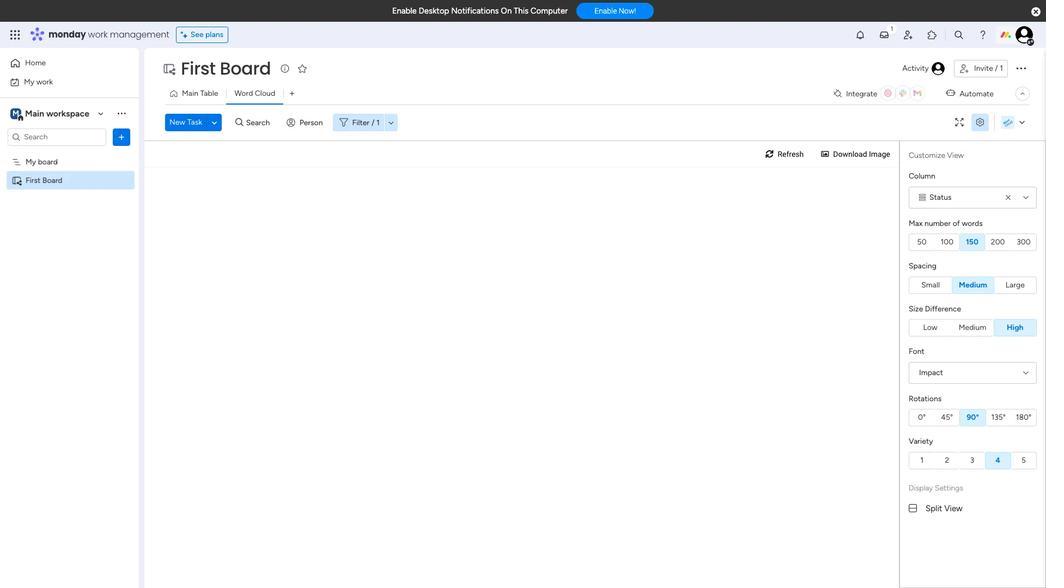 Task type: describe. For each thing, give the bounding box(es) containing it.
Search field
[[244, 115, 276, 130]]

add to favorites image
[[297, 63, 308, 74]]

300
[[1017, 238, 1031, 247]]

word cloud button
[[226, 85, 284, 103]]

cloud
[[255, 89, 275, 98]]

now!
[[619, 7, 636, 15]]

new
[[170, 118, 186, 127]]

difference
[[926, 305, 962, 314]]

add view image
[[290, 90, 295, 98]]

4 button
[[986, 452, 1012, 470]]

of
[[953, 219, 961, 228]]

number
[[925, 219, 952, 228]]

column
[[909, 172, 936, 181]]

45°
[[942, 413, 954, 423]]

new task button
[[165, 114, 207, 131]]

main for main table
[[182, 89, 198, 98]]

my board
[[26, 157, 58, 167]]

3
[[971, 456, 975, 465]]

customize
[[909, 151, 946, 160]]

enable now! button
[[577, 3, 654, 19]]

words
[[963, 219, 983, 228]]

this
[[514, 6, 529, 16]]

spacing
[[909, 262, 937, 271]]

135° button
[[987, 409, 1012, 427]]

work for monday
[[88, 28, 108, 41]]

200 button
[[986, 234, 1012, 251]]

main workspace
[[25, 108, 89, 119]]

variety
[[909, 437, 934, 447]]

computer
[[531, 6, 568, 16]]

notifications
[[452, 6, 499, 16]]

enable for enable desktop notifications on this computer
[[392, 6, 417, 16]]

100
[[941, 238, 954, 247]]

/ for invite
[[996, 64, 999, 73]]

Search in workspace field
[[23, 131, 91, 143]]

split
[[926, 504, 943, 514]]

show board description image
[[279, 63, 292, 74]]

jacob simon image
[[1016, 26, 1034, 44]]

filter / 1
[[353, 118, 380, 127]]

2 button
[[935, 452, 960, 470]]

options image
[[116, 132, 127, 143]]

task
[[187, 118, 202, 127]]

autopilot image
[[947, 86, 956, 100]]

size difference
[[909, 305, 962, 314]]

180° button
[[1012, 409, 1038, 427]]

activity button
[[899, 60, 950, 77]]

search everything image
[[954, 29, 965, 40]]

/ for filter
[[372, 118, 375, 127]]

work for my
[[36, 77, 53, 86]]

large button
[[995, 277, 1038, 294]]

desktop
[[419, 6, 450, 16]]

v2 search image
[[236, 117, 244, 129]]

settings image
[[972, 119, 990, 127]]

size
[[909, 305, 924, 314]]

monday
[[49, 28, 86, 41]]

board inside list box
[[42, 176, 62, 185]]

2
[[946, 456, 950, 465]]

workspace image
[[10, 108, 21, 120]]

automate
[[960, 89, 994, 98]]

view for split view
[[945, 504, 963, 514]]

90° button
[[960, 409, 987, 427]]

home button
[[7, 55, 117, 72]]

medium for spacing
[[960, 281, 988, 290]]

invite members image
[[903, 29, 914, 40]]

50
[[918, 238, 927, 247]]

activity
[[903, 64, 930, 73]]

display settings
[[909, 484, 964, 493]]

main table
[[182, 89, 218, 98]]

notifications image
[[855, 29, 866, 40]]

shareable board image inside list box
[[11, 175, 22, 186]]

enable now!
[[595, 7, 636, 15]]

management
[[110, 28, 169, 41]]

0 vertical spatial first
[[181, 56, 216, 81]]

rotations
[[909, 394, 942, 404]]

dapulse close image
[[1032, 7, 1041, 17]]

display
[[909, 484, 934, 493]]

invite / 1 button
[[955, 60, 1009, 77]]

select product image
[[10, 29, 21, 40]]

impact
[[920, 368, 944, 378]]

settings
[[936, 484, 964, 493]]

see plans
[[191, 30, 224, 39]]

200
[[992, 238, 1006, 247]]

first board inside list box
[[26, 176, 62, 185]]

0°
[[919, 413, 926, 423]]

arrow down image
[[385, 116, 398, 129]]

board
[[38, 157, 58, 167]]

customize view
[[909, 151, 965, 160]]

150 button
[[960, 234, 986, 251]]

table
[[200, 89, 218, 98]]

m
[[13, 109, 19, 118]]

1 button
[[909, 452, 935, 470]]

integrate
[[847, 89, 878, 98]]

split view
[[926, 504, 963, 514]]

word
[[235, 89, 253, 98]]

max number of words
[[909, 219, 983, 228]]

1 for invite / 1
[[1001, 64, 1004, 73]]

person button
[[282, 114, 330, 131]]

filter
[[353, 118, 370, 127]]



Task type: locate. For each thing, give the bounding box(es) containing it.
main for main workspace
[[25, 108, 44, 119]]

1 horizontal spatial work
[[88, 28, 108, 41]]

monday work management
[[49, 28, 169, 41]]

0 horizontal spatial 1
[[377, 118, 380, 127]]

/ right invite
[[996, 64, 999, 73]]

0 horizontal spatial enable
[[392, 6, 417, 16]]

status
[[930, 193, 952, 202]]

list box containing my board
[[0, 150, 139, 337]]

5 button
[[1012, 452, 1038, 470]]

1 left arrow down icon
[[377, 118, 380, 127]]

4
[[996, 456, 1001, 465]]

1 down variety
[[921, 456, 924, 465]]

1 vertical spatial medium
[[959, 323, 987, 333]]

First Board field
[[178, 56, 274, 81]]

1 vertical spatial shareable board image
[[11, 175, 22, 186]]

/ inside button
[[996, 64, 999, 73]]

help image
[[978, 29, 989, 40]]

new task
[[170, 118, 202, 127]]

medium button
[[953, 277, 995, 294], [952, 320, 994, 337]]

90°
[[967, 413, 980, 423]]

my for my work
[[24, 77, 34, 86]]

5
[[1022, 456, 1027, 465]]

1 vertical spatial first
[[26, 176, 41, 185]]

work
[[88, 28, 108, 41], [36, 77, 53, 86]]

max
[[909, 219, 923, 228]]

enable desktop notifications on this computer
[[392, 6, 568, 16]]

main left table
[[182, 89, 198, 98]]

0 vertical spatial board
[[220, 56, 271, 81]]

shareable board image
[[162, 62, 176, 75], [11, 175, 22, 186]]

main inside workspace selection element
[[25, 108, 44, 119]]

medium button for spacing
[[953, 277, 995, 294]]

work inside button
[[36, 77, 53, 86]]

1 inside invite / 1 button
[[1001, 64, 1004, 73]]

1 vertical spatial board
[[42, 176, 62, 185]]

100 button
[[935, 234, 960, 251]]

180°
[[1017, 413, 1032, 423]]

0 vertical spatial shareable board image
[[162, 62, 176, 75]]

50 button
[[909, 234, 935, 251]]

first up the main table
[[181, 56, 216, 81]]

1 horizontal spatial shareable board image
[[162, 62, 176, 75]]

1 vertical spatial my
[[26, 157, 36, 167]]

1 inside 1 button
[[921, 456, 924, 465]]

1 vertical spatial /
[[372, 118, 375, 127]]

view
[[948, 151, 965, 160], [945, 504, 963, 514]]

small button
[[909, 277, 953, 294]]

/
[[996, 64, 999, 73], [372, 118, 375, 127]]

1 image
[[888, 22, 897, 35]]

3 button
[[960, 452, 986, 470]]

enable left desktop
[[392, 6, 417, 16]]

enable
[[392, 6, 417, 16], [595, 7, 617, 15]]

0 vertical spatial medium
[[960, 281, 988, 290]]

1 horizontal spatial board
[[220, 56, 271, 81]]

1 vertical spatial view
[[945, 504, 963, 514]]

135°
[[992, 413, 1006, 423]]

inbox image
[[879, 29, 890, 40]]

options image
[[1015, 61, 1028, 75]]

dapulse integrations image
[[834, 90, 842, 98]]

1 vertical spatial 1
[[377, 118, 380, 127]]

0 vertical spatial /
[[996, 64, 999, 73]]

view right customize
[[948, 151, 965, 160]]

1 vertical spatial medium button
[[952, 320, 994, 337]]

300 button
[[1012, 234, 1038, 251]]

1 vertical spatial work
[[36, 77, 53, 86]]

see
[[191, 30, 204, 39]]

angle down image
[[212, 119, 217, 127]]

first board down my board
[[26, 176, 62, 185]]

first inside list box
[[26, 176, 41, 185]]

0 horizontal spatial main
[[25, 108, 44, 119]]

0° button
[[909, 409, 935, 427]]

0 vertical spatial my
[[24, 77, 34, 86]]

option
[[0, 152, 139, 154]]

view right the split
[[945, 504, 963, 514]]

0 horizontal spatial first
[[26, 176, 41, 185]]

my work
[[24, 77, 53, 86]]

enable inside button
[[595, 7, 617, 15]]

font
[[909, 347, 925, 357]]

main right workspace image
[[25, 108, 44, 119]]

invite / 1
[[975, 64, 1004, 73]]

first board up table
[[181, 56, 271, 81]]

workspace options image
[[116, 108, 127, 119]]

medium
[[960, 281, 988, 290], [959, 323, 987, 333]]

2 vertical spatial 1
[[921, 456, 924, 465]]

1
[[1001, 64, 1004, 73], [377, 118, 380, 127], [921, 456, 924, 465]]

v2 status outline image
[[920, 194, 926, 201]]

medium down difference on the bottom right
[[959, 323, 987, 333]]

high
[[1008, 323, 1024, 333]]

first down my board
[[26, 176, 41, 185]]

small
[[922, 281, 941, 290]]

1 horizontal spatial 1
[[921, 456, 924, 465]]

1 horizontal spatial /
[[996, 64, 999, 73]]

list box
[[0, 150, 139, 337]]

my inside list box
[[26, 157, 36, 167]]

0 horizontal spatial shareable board image
[[11, 175, 22, 186]]

my work button
[[7, 73, 117, 91]]

150
[[967, 238, 979, 247]]

1 horizontal spatial enable
[[595, 7, 617, 15]]

high button
[[994, 320, 1038, 337]]

0 vertical spatial medium button
[[953, 277, 995, 294]]

low button
[[909, 320, 952, 337]]

view for customize view
[[948, 151, 965, 160]]

medium up difference on the bottom right
[[960, 281, 988, 290]]

v2 split view image
[[909, 503, 918, 515]]

1 horizontal spatial main
[[182, 89, 198, 98]]

1 horizontal spatial first board
[[181, 56, 271, 81]]

enable for enable now!
[[595, 7, 617, 15]]

first board
[[181, 56, 271, 81], [26, 176, 62, 185]]

board
[[220, 56, 271, 81], [42, 176, 62, 185]]

first
[[181, 56, 216, 81], [26, 176, 41, 185]]

0 vertical spatial main
[[182, 89, 198, 98]]

work down the home
[[36, 77, 53, 86]]

0 vertical spatial work
[[88, 28, 108, 41]]

my inside button
[[24, 77, 34, 86]]

plans
[[206, 30, 224, 39]]

person
[[300, 118, 323, 127]]

my down the home
[[24, 77, 34, 86]]

workspace selection element
[[10, 107, 91, 121]]

workspace
[[46, 108, 89, 119]]

collapse board header image
[[1019, 89, 1028, 98]]

1 for filter / 1
[[377, 118, 380, 127]]

invite
[[975, 64, 994, 73]]

0 vertical spatial view
[[948, 151, 965, 160]]

45° button
[[935, 409, 960, 427]]

my for my board
[[26, 157, 36, 167]]

board up word
[[220, 56, 271, 81]]

0 horizontal spatial board
[[42, 176, 62, 185]]

1 horizontal spatial first
[[181, 56, 216, 81]]

home
[[25, 58, 46, 68]]

my
[[24, 77, 34, 86], [26, 157, 36, 167]]

enable left now!
[[595, 7, 617, 15]]

1 vertical spatial first board
[[26, 176, 62, 185]]

medium button for size difference
[[952, 320, 994, 337]]

0 horizontal spatial work
[[36, 77, 53, 86]]

1 vertical spatial main
[[25, 108, 44, 119]]

medium for size difference
[[959, 323, 987, 333]]

main table button
[[165, 85, 226, 103]]

medium button down difference on the bottom right
[[952, 320, 994, 337]]

0 horizontal spatial /
[[372, 118, 375, 127]]

open full screen image
[[951, 119, 969, 127]]

main inside button
[[182, 89, 198, 98]]

board down the board
[[42, 176, 62, 185]]

on
[[501, 6, 512, 16]]

1 right invite
[[1001, 64, 1004, 73]]

0 vertical spatial 1
[[1001, 64, 1004, 73]]

/ right filter
[[372, 118, 375, 127]]

apps image
[[927, 29, 938, 40]]

my left the board
[[26, 157, 36, 167]]

medium button up difference on the bottom right
[[953, 277, 995, 294]]

low
[[924, 323, 938, 333]]

work right monday
[[88, 28, 108, 41]]

see plans button
[[176, 27, 229, 43]]

word cloud
[[235, 89, 275, 98]]

0 vertical spatial first board
[[181, 56, 271, 81]]

0 horizontal spatial first board
[[26, 176, 62, 185]]

2 horizontal spatial 1
[[1001, 64, 1004, 73]]



Task type: vqa. For each thing, say whether or not it's contained in the screenshot.


